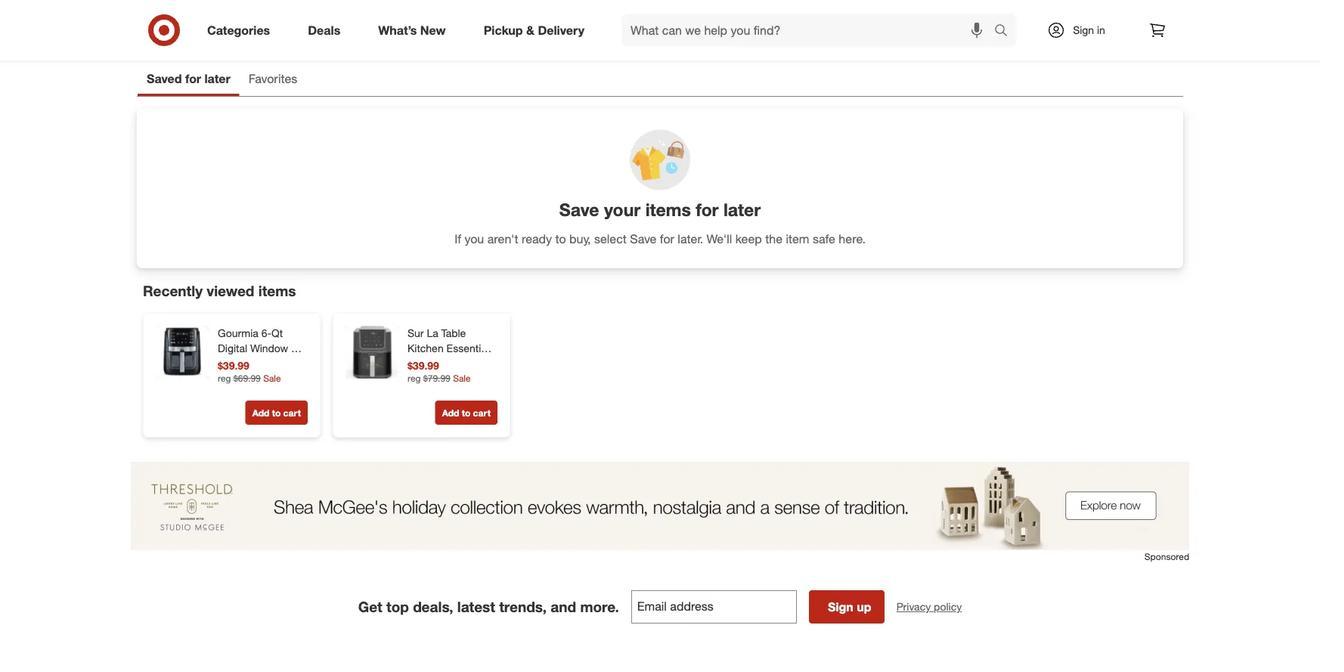Task type: describe. For each thing, give the bounding box(es) containing it.
sale for with
[[263, 373, 281, 384]]

later.
[[678, 231, 704, 246]]

recently
[[143, 282, 203, 300]]

up
[[857, 600, 872, 615]]

privacy policy
[[897, 601, 963, 614]]

$39.99 for air
[[408, 359, 439, 373]]

what's
[[378, 23, 417, 38]]

2 horizontal spatial to
[[556, 231, 566, 246]]

categories link
[[194, 14, 289, 47]]

your
[[604, 199, 641, 221]]

sale for fryer
[[453, 373, 471, 384]]

latest
[[458, 599, 495, 616]]

fryer inside "sur la table kitchen essentials 5qt air fryer"
[[442, 357, 466, 370]]

qt
[[272, 327, 283, 340]]

safe
[[813, 231, 836, 246]]

privacy policy link
[[897, 600, 963, 615]]

1 horizontal spatial later
[[724, 199, 761, 221]]

sponsored
[[1145, 552, 1190, 563]]

empty cart bullseye image
[[547, 0, 774, 37]]

sur la table kitchen essentials 5qt air fryer link
[[408, 326, 495, 370]]

later inside "link"
[[205, 72, 231, 86]]

presets
[[218, 372, 253, 386]]

What can we help you find? suggestions appear below search field
[[622, 14, 999, 47]]

pickup & delivery
[[484, 23, 585, 38]]

fryer inside gourmia 6-qt digital window air fryer with 12 presets & guided cooking black
[[218, 357, 242, 370]]

deals,
[[413, 599, 454, 616]]

guided
[[266, 372, 301, 386]]

kitchen
[[408, 342, 444, 355]]

and
[[551, 599, 577, 616]]

search
[[988, 24, 1024, 39]]

1 horizontal spatial for
[[660, 231, 675, 246]]

2 horizontal spatial for
[[696, 199, 719, 221]]

add for fryer
[[442, 407, 460, 419]]

recently viewed items
[[143, 282, 296, 300]]

5qt
[[408, 357, 423, 370]]

gourmia 6-qt digital window air fryer with 12 presets & guided cooking black link
[[218, 326, 305, 401]]

ready
[[522, 231, 552, 246]]

air inside gourmia 6-qt digital window air fryer with 12 presets & guided cooking black
[[291, 342, 304, 355]]

if
[[455, 231, 462, 246]]

in
[[1098, 23, 1106, 37]]

to for gourmia 6-qt digital window air fryer with 12 presets & guided cooking black
[[272, 407, 281, 419]]

buy,
[[570, 231, 591, 246]]

add for with
[[252, 407, 270, 419]]

black
[[260, 387, 287, 401]]

12
[[268, 357, 279, 370]]

gourmia
[[218, 327, 259, 340]]

sign up button
[[809, 591, 885, 624]]

gourmia 6-qt digital window air fryer with 12 presets & guided cooking black
[[218, 327, 304, 401]]

add to cart button for gourmia 6-qt digital window air fryer with 12 presets & guided cooking black
[[246, 401, 308, 425]]

digital
[[218, 342, 247, 355]]

$39.99 reg $79.99 sale
[[408, 359, 471, 384]]

& inside "pickup & delivery" link
[[527, 23, 535, 38]]

top
[[387, 599, 409, 616]]

delivery
[[538, 23, 585, 38]]

$39.99 reg $69.99 sale
[[218, 359, 281, 384]]

0 horizontal spatial save
[[560, 199, 600, 221]]

saved for later
[[147, 72, 231, 86]]

& inside gourmia 6-qt digital window air fryer with 12 presets & guided cooking black
[[256, 372, 263, 386]]

if you aren't ready to buy, select save for later. we'll keep the item safe here.
[[455, 231, 866, 246]]

cart for gourmia 6-qt digital window air fryer with 12 presets & guided cooking black
[[283, 407, 301, 419]]

reg for air
[[408, 373, 421, 384]]

favorites link
[[240, 64, 307, 96]]

cart for sur la table kitchen essentials 5qt air fryer
[[473, 407, 491, 419]]



Task type: locate. For each thing, give the bounding box(es) containing it.
sale inside $39.99 reg $79.99 sale
[[453, 373, 471, 384]]

&
[[527, 23, 535, 38], [256, 372, 263, 386]]

sur
[[408, 327, 424, 340]]

& down 'with'
[[256, 372, 263, 386]]

cart down essentials
[[473, 407, 491, 419]]

items for your
[[646, 199, 691, 221]]

0 vertical spatial for
[[185, 72, 201, 86]]

$39.99 down the kitchen
[[408, 359, 439, 373]]

air right window
[[291, 342, 304, 355]]

$39.99
[[218, 359, 250, 373], [408, 359, 439, 373]]

sign for sign up
[[828, 600, 854, 615]]

$79.99
[[424, 373, 451, 384]]

sale
[[263, 373, 281, 384], [453, 373, 471, 384]]

sign for sign in
[[1074, 23, 1095, 37]]

reg
[[218, 373, 231, 384], [408, 373, 421, 384]]

0 horizontal spatial add to cart button
[[246, 401, 308, 425]]

fryer down digital
[[218, 357, 242, 370]]

1 cart from the left
[[283, 407, 301, 419]]

0 horizontal spatial for
[[185, 72, 201, 86]]

1 horizontal spatial fryer
[[442, 357, 466, 370]]

0 horizontal spatial items
[[259, 282, 296, 300]]

0 horizontal spatial later
[[205, 72, 231, 86]]

sign up
[[828, 600, 872, 615]]

1 sale from the left
[[263, 373, 281, 384]]

2 fryer from the left
[[442, 357, 466, 370]]

cart down the black at the bottom of the page
[[283, 407, 301, 419]]

reg inside $39.99 reg $79.99 sale
[[408, 373, 421, 384]]

save your items for later
[[560, 199, 761, 221]]

2 cart from the left
[[473, 407, 491, 419]]

add down the black at the bottom of the page
[[252, 407, 270, 419]]

aren't
[[488, 231, 519, 246]]

1 fryer from the left
[[218, 357, 242, 370]]

to for sur la table kitchen essentials 5qt air fryer
[[462, 407, 471, 419]]

1 horizontal spatial sale
[[453, 373, 471, 384]]

for left later.
[[660, 231, 675, 246]]

$39.99 inside $39.99 reg $79.99 sale
[[408, 359, 439, 373]]

sign left 'up'
[[828, 600, 854, 615]]

1 horizontal spatial air
[[426, 357, 439, 370]]

0 vertical spatial later
[[205, 72, 231, 86]]

categories
[[207, 23, 270, 38]]

0 horizontal spatial reg
[[218, 373, 231, 384]]

for right saved
[[185, 72, 201, 86]]

0 horizontal spatial sale
[[263, 373, 281, 384]]

add to cart
[[252, 407, 301, 419], [442, 407, 491, 419]]

items for viewed
[[259, 282, 296, 300]]

sign
[[1074, 23, 1095, 37], [828, 600, 854, 615]]

pickup & delivery link
[[471, 14, 604, 47]]

1 horizontal spatial &
[[527, 23, 535, 38]]

1 horizontal spatial items
[[646, 199, 691, 221]]

reg down 5qt
[[408, 373, 421, 384]]

cooking
[[218, 387, 258, 401]]

sign in link
[[1035, 14, 1130, 47]]

2 add from the left
[[442, 407, 460, 419]]

later
[[205, 72, 231, 86], [724, 199, 761, 221]]

new
[[421, 23, 446, 38]]

2 add to cart button from the left
[[436, 401, 498, 425]]

get top deals, latest trends, and more.
[[358, 599, 619, 616]]

sign inside button
[[828, 600, 854, 615]]

for
[[185, 72, 201, 86], [696, 199, 719, 221], [660, 231, 675, 246]]

to down the black at the bottom of the page
[[272, 407, 281, 419]]

saved for later link
[[138, 64, 240, 96]]

1 vertical spatial items
[[259, 282, 296, 300]]

what's new link
[[366, 14, 465, 47]]

to left the buy,
[[556, 231, 566, 246]]

1 horizontal spatial save
[[630, 231, 657, 246]]

sale down 12
[[263, 373, 281, 384]]

later up 'keep'
[[724, 199, 761, 221]]

air
[[291, 342, 304, 355], [426, 357, 439, 370]]

for inside "link"
[[185, 72, 201, 86]]

1 horizontal spatial cart
[[473, 407, 491, 419]]

1 $39.99 from the left
[[218, 359, 250, 373]]

trends,
[[499, 599, 547, 616]]

items up qt
[[259, 282, 296, 300]]

0 horizontal spatial fryer
[[218, 357, 242, 370]]

1 horizontal spatial $39.99
[[408, 359, 439, 373]]

saved
[[147, 72, 182, 86]]

add to cart button down the black at the bottom of the page
[[246, 401, 308, 425]]

sale inside $39.99 reg $69.99 sale
[[263, 373, 281, 384]]

2 reg from the left
[[408, 373, 421, 384]]

add to cart button for sur la table kitchen essentials 5qt air fryer
[[436, 401, 498, 425]]

reg for fryer
[[218, 373, 231, 384]]

la
[[427, 327, 439, 340]]

2 add to cart from the left
[[442, 407, 491, 419]]

1 horizontal spatial to
[[462, 407, 471, 419]]

1 horizontal spatial add to cart
[[442, 407, 491, 419]]

1 add from the left
[[252, 407, 270, 419]]

1 add to cart button from the left
[[246, 401, 308, 425]]

2 vertical spatial for
[[660, 231, 675, 246]]

later down categories
[[205, 72, 231, 86]]

favorites
[[249, 72, 298, 86]]

with
[[245, 357, 265, 370]]

None text field
[[632, 591, 797, 624]]

save up the buy,
[[560, 199, 600, 221]]

air up $79.99
[[426, 357, 439, 370]]

0 horizontal spatial add
[[252, 407, 270, 419]]

we'll
[[707, 231, 733, 246]]

sign left in
[[1074, 23, 1095, 37]]

1 vertical spatial sign
[[828, 600, 854, 615]]

policy
[[934, 601, 963, 614]]

1 vertical spatial &
[[256, 372, 263, 386]]

gourmia 6-qt digital window air fryer with 12 presets & guided cooking black image
[[156, 326, 209, 379], [156, 326, 209, 379]]

get
[[358, 599, 383, 616]]

fryer
[[218, 357, 242, 370], [442, 357, 466, 370]]

cart
[[283, 407, 301, 419], [473, 407, 491, 419]]

fryer up $79.99
[[442, 357, 466, 370]]

1 vertical spatial for
[[696, 199, 719, 221]]

0 horizontal spatial add to cart
[[252, 407, 301, 419]]

sale right $79.99
[[453, 373, 471, 384]]

deals
[[308, 23, 341, 38]]

$69.99
[[234, 373, 261, 384]]

1 horizontal spatial sign
[[1074, 23, 1095, 37]]

items up if you aren't ready to buy, select save for later. we'll keep the item safe here.
[[646, 199, 691, 221]]

$39.99 for fryer
[[218, 359, 250, 373]]

more.
[[581, 599, 619, 616]]

1 vertical spatial save
[[630, 231, 657, 246]]

search button
[[988, 14, 1024, 50]]

save
[[560, 199, 600, 221], [630, 231, 657, 246]]

1 add to cart from the left
[[252, 407, 301, 419]]

add to cart button down $79.99
[[436, 401, 498, 425]]

add
[[252, 407, 270, 419], [442, 407, 460, 419]]

1 horizontal spatial reg
[[408, 373, 421, 384]]

sur la table kitchen essentials 5qt air fryer
[[408, 327, 495, 370]]

pickup
[[484, 23, 523, 38]]

0 horizontal spatial $39.99
[[218, 359, 250, 373]]

add to cart down the black at the bottom of the page
[[252, 407, 301, 419]]

air inside "sur la table kitchen essentials 5qt air fryer"
[[426, 357, 439, 370]]

here.
[[839, 231, 866, 246]]

1 horizontal spatial add
[[442, 407, 460, 419]]

0 horizontal spatial sign
[[828, 600, 854, 615]]

you
[[465, 231, 484, 246]]

0 vertical spatial air
[[291, 342, 304, 355]]

2 sale from the left
[[453, 373, 471, 384]]

viewed
[[207, 282, 255, 300]]

items
[[646, 199, 691, 221], [259, 282, 296, 300]]

1 reg from the left
[[218, 373, 231, 384]]

reg up cooking
[[218, 373, 231, 384]]

1 vertical spatial later
[[724, 199, 761, 221]]

6-
[[262, 327, 272, 340]]

essentials
[[447, 342, 495, 355]]

add down $79.99
[[442, 407, 460, 419]]

add to cart for sur la table kitchen essentials 5qt air fryer
[[442, 407, 491, 419]]

0 vertical spatial save
[[560, 199, 600, 221]]

0 horizontal spatial to
[[272, 407, 281, 419]]

the
[[766, 231, 783, 246]]

0 horizontal spatial cart
[[283, 407, 301, 419]]

select
[[595, 231, 627, 246]]

privacy
[[897, 601, 931, 614]]

window
[[250, 342, 288, 355]]

table
[[442, 327, 466, 340]]

for up we'll
[[696, 199, 719, 221]]

add to cart down $79.99
[[442, 407, 491, 419]]

$39.99 inside $39.99 reg $69.99 sale
[[218, 359, 250, 373]]

add to cart for gourmia 6-qt digital window air fryer with 12 presets & guided cooking black
[[252, 407, 301, 419]]

0 vertical spatial items
[[646, 199, 691, 221]]

item
[[786, 231, 810, 246]]

what's new
[[378, 23, 446, 38]]

sur la table kitchen essentials 5qt air fryer image
[[346, 326, 399, 379], [346, 326, 399, 379]]

deals link
[[295, 14, 360, 47]]

add to cart button
[[246, 401, 308, 425], [436, 401, 498, 425]]

reg inside $39.99 reg $69.99 sale
[[218, 373, 231, 384]]

save right select
[[630, 231, 657, 246]]

& right pickup
[[527, 23, 535, 38]]

0 horizontal spatial air
[[291, 342, 304, 355]]

1 horizontal spatial add to cart button
[[436, 401, 498, 425]]

sign in
[[1074, 23, 1106, 37]]

0 vertical spatial &
[[527, 23, 535, 38]]

keep
[[736, 231, 762, 246]]

2 $39.99 from the left
[[408, 359, 439, 373]]

0 horizontal spatial &
[[256, 372, 263, 386]]

$39.99 down digital
[[218, 359, 250, 373]]

0 vertical spatial sign
[[1074, 23, 1095, 37]]

to
[[556, 231, 566, 246], [272, 407, 281, 419], [462, 407, 471, 419]]

1 vertical spatial air
[[426, 357, 439, 370]]

to down $39.99 reg $79.99 sale
[[462, 407, 471, 419]]

advertisement region
[[131, 462, 1190, 551]]



Task type: vqa. For each thing, say whether or not it's contained in the screenshot.
$1.50 off's offer
no



